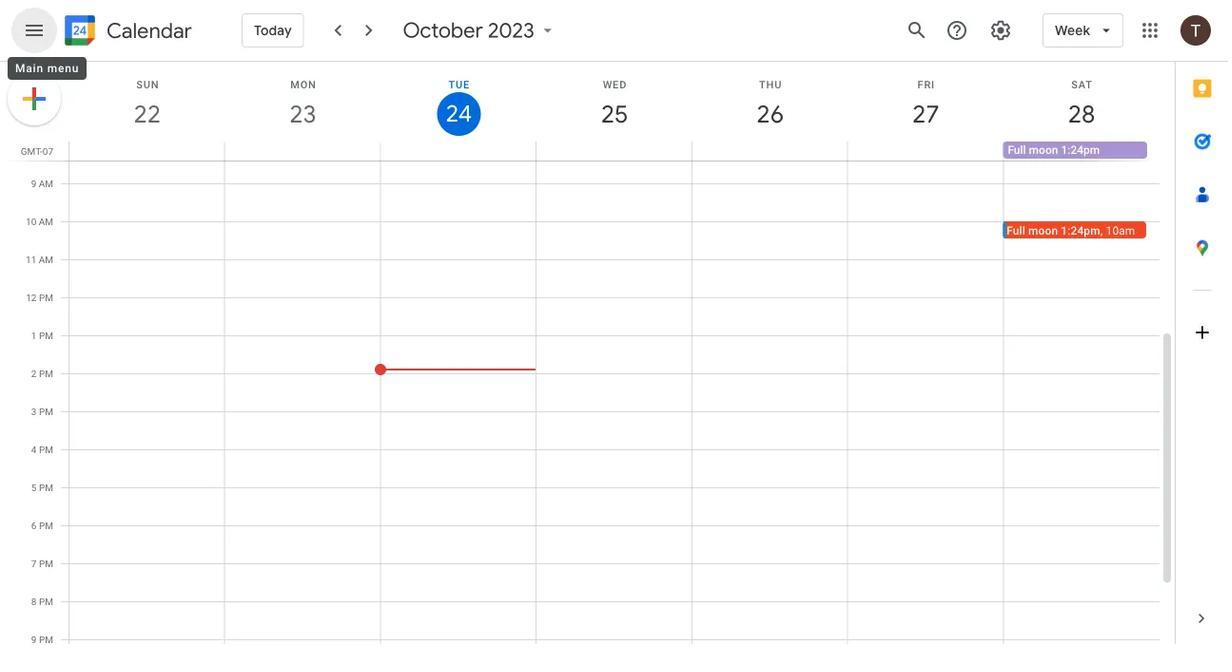 Task type: describe. For each thing, give the bounding box(es) containing it.
pm for 8 pm
[[39, 596, 53, 608]]

mon 23
[[288, 78, 316, 130]]

1 cell from the left
[[69, 142, 225, 161]]

calendar
[[107, 18, 192, 44]]

3 pm
[[31, 406, 53, 418]]

full for full moon 1:24pm , 10am
[[1007, 224, 1025, 237]]

calendar heading
[[103, 18, 192, 44]]

pm for 4 pm
[[39, 444, 53, 456]]

am for 9 am
[[39, 178, 53, 189]]

6 cell from the left
[[847, 142, 1003, 161]]

fri
[[918, 78, 935, 90]]

main menu
[[15, 62, 79, 75]]

october 2023
[[403, 17, 535, 44]]

thu 26
[[755, 78, 783, 130]]

moon for full moon 1:24pm
[[1029, 144, 1058, 157]]

12 pm
[[26, 292, 53, 303]]

2023
[[488, 17, 535, 44]]

pm for 3 pm
[[39, 406, 53, 418]]

28
[[1067, 98, 1094, 130]]

settings menu image
[[989, 19, 1012, 42]]

week
[[1055, 22, 1090, 39]]

5 cell from the left
[[692, 142, 847, 161]]

22 link
[[125, 92, 169, 136]]

28 link
[[1060, 92, 1104, 136]]

4
[[31, 444, 37, 456]]

2 pm
[[31, 368, 53, 380]]

5 pm
[[31, 482, 53, 494]]

am for 10 am
[[39, 216, 53, 227]]

tue
[[448, 78, 470, 90]]

24
[[445, 99, 471, 129]]

gmt-07
[[21, 146, 53, 157]]

pm for 1 pm
[[39, 330, 53, 342]]

2 cell from the left
[[225, 142, 381, 161]]

full moon 1:24pm row
[[61, 142, 1175, 161]]

10 am
[[26, 216, 53, 227]]

5
[[31, 482, 37, 494]]

gmt-
[[21, 146, 43, 157]]

7 pm
[[31, 558, 53, 570]]

8
[[31, 596, 37, 608]]

26
[[755, 98, 783, 130]]

24 link
[[437, 92, 481, 136]]

3
[[31, 406, 37, 418]]

main
[[15, 62, 44, 75]]

thu
[[759, 78, 782, 90]]

11 am
[[26, 254, 53, 265]]

11
[[26, 254, 36, 265]]



Task type: locate. For each thing, give the bounding box(es) containing it.
pm right 5 at bottom
[[39, 482, 53, 494]]

cell down 27
[[847, 142, 1003, 161]]

2 1:24pm from the top
[[1061, 224, 1100, 237]]

6 pm from the top
[[39, 482, 53, 494]]

27 link
[[904, 92, 948, 136]]

main drawer image
[[23, 19, 46, 42]]

pm right 4 on the bottom left of page
[[39, 444, 53, 456]]

6 pm
[[31, 520, 53, 532]]

wed 25
[[600, 78, 627, 130]]

full inside button
[[1008, 144, 1026, 157]]

tab list
[[1176, 62, 1228, 593]]

pm right 12
[[39, 292, 53, 303]]

am
[[39, 178, 53, 189], [39, 216, 53, 227], [39, 254, 53, 265]]

sat 28
[[1067, 78, 1094, 130]]

3 pm from the top
[[39, 368, 53, 380]]

1 vertical spatial moon
[[1028, 224, 1058, 237]]

cell down 22 link
[[69, 142, 225, 161]]

pm
[[39, 292, 53, 303], [39, 330, 53, 342], [39, 368, 53, 380], [39, 406, 53, 418], [39, 444, 53, 456], [39, 482, 53, 494], [39, 520, 53, 532], [39, 558, 53, 570], [39, 596, 53, 608]]

mon
[[290, 78, 316, 90]]

calendar element
[[61, 11, 192, 53]]

1:24pm inside button
[[1061, 144, 1100, 157]]

23
[[288, 98, 315, 130]]

cell down 26 link
[[692, 142, 847, 161]]

today button
[[242, 8, 304, 53]]

pm right 2
[[39, 368, 53, 380]]

1 1:24pm from the top
[[1061, 144, 1100, 157]]

8 pm
[[31, 596, 53, 608]]

sun 22
[[132, 78, 160, 130]]

25 link
[[593, 92, 636, 136]]

full
[[1008, 144, 1026, 157], [1007, 224, 1025, 237]]

week button
[[1043, 8, 1123, 53]]

full moon 1:24pm
[[1008, 144, 1100, 157]]

pm right 8
[[39, 596, 53, 608]]

9 pm from the top
[[39, 596, 53, 608]]

7
[[31, 558, 37, 570]]

1:24pm
[[1061, 144, 1100, 157], [1061, 224, 1100, 237]]

moon for full moon 1:24pm , 10am
[[1028, 224, 1058, 237]]

tue 24
[[445, 78, 471, 129]]

am right 10
[[39, 216, 53, 227]]

1:24pm left 10am
[[1061, 224, 1100, 237]]

moon
[[1029, 144, 1058, 157], [1028, 224, 1058, 237]]

25
[[600, 98, 627, 130]]

1:24pm for full moon 1:24pm
[[1061, 144, 1100, 157]]

pm right 7
[[39, 558, 53, 570]]

9
[[31, 178, 36, 189]]

full for full moon 1:24pm
[[1008, 144, 1026, 157]]

sat
[[1071, 78, 1093, 90]]

10
[[26, 216, 36, 227]]

23 link
[[281, 92, 325, 136]]

am right 9
[[39, 178, 53, 189]]

3 cell from the left
[[381, 142, 536, 161]]

3 am from the top
[[39, 254, 53, 265]]

2 am from the top
[[39, 216, 53, 227]]

pm right 6
[[39, 520, 53, 532]]

0 vertical spatial 1:24pm
[[1061, 144, 1100, 157]]

7 pm from the top
[[39, 520, 53, 532]]

2 moon from the top
[[1028, 224, 1058, 237]]

4 cell from the left
[[536, 142, 692, 161]]

,
[[1100, 224, 1103, 237]]

am for 11 am
[[39, 254, 53, 265]]

8 pm from the top
[[39, 558, 53, 570]]

1 pm
[[31, 330, 53, 342]]

october
[[403, 17, 483, 44]]

full moon 1:24pm button
[[1003, 142, 1147, 159]]

1:24pm down 28 on the top right
[[1061, 144, 1100, 157]]

wed
[[603, 78, 627, 90]]

1 moon from the top
[[1029, 144, 1058, 157]]

grid
[[0, 62, 1175, 646]]

1 pm from the top
[[39, 292, 53, 303]]

1 vertical spatial am
[[39, 216, 53, 227]]

cell down 24 link
[[381, 142, 536, 161]]

1 vertical spatial 1:24pm
[[1061, 224, 1100, 237]]

moon inside button
[[1029, 144, 1058, 157]]

today
[[254, 22, 292, 39]]

cell down 23 link on the left
[[225, 142, 381, 161]]

cell down the 25 link
[[536, 142, 692, 161]]

1 vertical spatial full
[[1007, 224, 1025, 237]]

5 pm from the top
[[39, 444, 53, 456]]

pm for 2 pm
[[39, 368, 53, 380]]

9 am
[[31, 178, 53, 189]]

2 vertical spatial am
[[39, 254, 53, 265]]

grid containing 22
[[0, 62, 1175, 646]]

pm for 7 pm
[[39, 558, 53, 570]]

october 2023 button
[[395, 17, 565, 44]]

cell
[[69, 142, 225, 161], [225, 142, 381, 161], [381, 142, 536, 161], [536, 142, 692, 161], [692, 142, 847, 161], [847, 142, 1003, 161]]

2 pm from the top
[[39, 330, 53, 342]]

07
[[43, 146, 53, 157]]

1:24pm for full moon 1:24pm , 10am
[[1061, 224, 1100, 237]]

pm right 1
[[39, 330, 53, 342]]

menu
[[47, 62, 79, 75]]

6
[[31, 520, 37, 532]]

pm for 5 pm
[[39, 482, 53, 494]]

4 pm
[[31, 444, 53, 456]]

pm for 12 pm
[[39, 292, 53, 303]]

0 vertical spatial am
[[39, 178, 53, 189]]

0 vertical spatial moon
[[1029, 144, 1058, 157]]

26 link
[[748, 92, 792, 136]]

10am
[[1106, 224, 1135, 237]]

full moon 1:24pm , 10am
[[1007, 224, 1135, 237]]

27
[[911, 98, 938, 130]]

fri 27
[[911, 78, 938, 130]]

2
[[31, 368, 37, 380]]

0 vertical spatial full
[[1008, 144, 1026, 157]]

pm for 6 pm
[[39, 520, 53, 532]]

12
[[26, 292, 37, 303]]

am right 11
[[39, 254, 53, 265]]

4 pm from the top
[[39, 406, 53, 418]]

1 am from the top
[[39, 178, 53, 189]]

sun
[[136, 78, 159, 90]]

1
[[31, 330, 37, 342]]

22
[[132, 98, 160, 130]]

pm right 3
[[39, 406, 53, 418]]



Task type: vqa. For each thing, say whether or not it's contained in the screenshot.
May 5 Element
no



